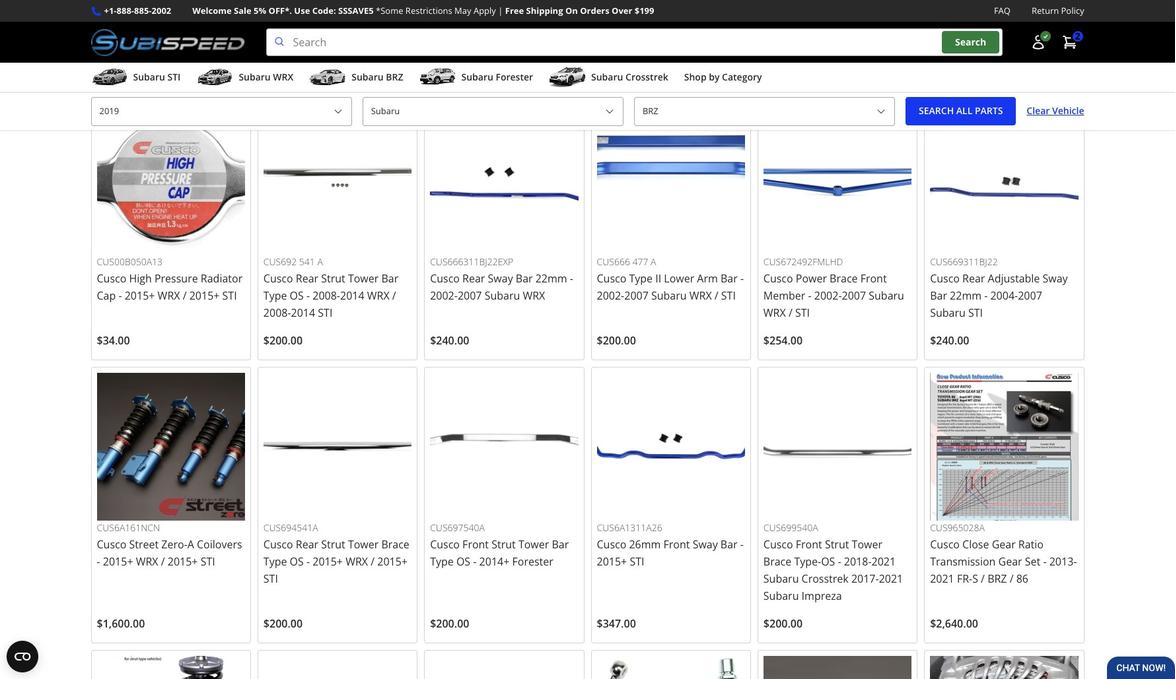 Task type: describe. For each thing, give the bounding box(es) containing it.
orders
[[580, 5, 610, 17]]

cubbypod for 2015+
[[97, 5, 147, 20]]

52mm inside cubbypod dual 52mm gauge pod - 2015-2020 wrx & sti
[[843, 5, 874, 20]]

cus666 311 bj22exp cusco rear sway bar 22mm - 2002-2007 subaru wrx, image
[[430, 107, 579, 255]]

front inside cus699540a cusco front strut tower brace type-os  - 2018-2021 subaru crosstrek 2017-2021 subaru impreza
[[796, 538, 822, 552]]

/ inside cus692 541 a cusco rear strut tower bar type os - 2008-2014 wrx / 2008-2014 sti
[[392, 289, 396, 303]]

pod inside cubbypod 52mm gauge pod - 2015+ wrx / 2015+ sti
[[219, 5, 238, 20]]

transmission for 3
[[430, 22, 496, 37]]

cus692 541 a cusco rear strut tower bar type os - 2014+ forester, image
[[264, 107, 412, 255]]

wrx inside cus694541a cusco rear strut tower brace type os - 2015+ wrx / 2015+ sti
[[346, 555, 368, 569]]

os for cusco rear strut tower brace type os - 2015+ wrx / 2015+ sti
[[290, 555, 304, 569]]

sti inside cus666 477 a cusco type ii lower arm bar - 2002-2007 subaru wrx / sti
[[721, 289, 736, 303]]

rear for cusco rear strut tower brace type os - 2015+ wrx / 2015+ sti
[[296, 538, 319, 552]]

$50.00 for -
[[764, 67, 797, 82]]

cusco inside cus697540a cusco front strut tower bar type os - 2014+ forester
[[430, 538, 460, 552]]

and
[[536, 5, 555, 20]]

Select Make button
[[363, 97, 624, 126]]

bar inside the cusco triangle bar type os-t - 2002-2007 subaru wrx / sti / 1998-2001 impreza 2.5 rs
[[672, 5, 689, 20]]

bracket
[[264, 22, 301, 37]]

coilovers
[[197, 538, 242, 552]]

crosstrek inside cus699540a cusco front strut tower brace type-os  - 2018-2021 subaru crosstrek 2017-2021 subaru impreza
[[802, 572, 849, 587]]

wrx inside cubbypod 52mm gauge pod - 2015+ wrx / 2015+ sti
[[130, 22, 152, 37]]

code:
[[312, 5, 336, 17]]

$200.00 for cusco front strut tower brace type-os  - 2018-2021 subaru crosstrek 2017-2021 subaru impreza
[[764, 617, 803, 632]]

cus697540a
[[430, 522, 485, 535]]

52mm inside cubbypod 52mm gauge pod - 2015+ wrx / 2015+ sti
[[150, 5, 182, 20]]

engine
[[500, 5, 533, 20]]

- inside cus666311bj22exp cusco rear sway bar 22mm - 2002-2007 subaru wrx
[[570, 271, 574, 286]]

triangle
[[629, 5, 669, 20]]

sti inside cus6a1311a26 cusco 26mm front sway bar - 2015+ sti
[[630, 555, 645, 569]]

set for mount
[[534, 22, 549, 37]]

strut for cusco front strut tower brace type-os  - 2018-2021 subaru crosstrek 2017-2021 subaru impreza
[[825, 538, 849, 552]]

close
[[963, 538, 989, 552]]

- inside cus00b050a13 cusco high pressure radiator cap - 2015+ wrx  / 2015+ sti
[[119, 289, 122, 303]]

bar inside cus692 541 a cusco rear strut tower bar type os - 2008-2014 wrx / 2008-2014 sti
[[382, 271, 399, 286]]

541
[[299, 256, 315, 268]]

parts
[[975, 105, 1003, 117]]

subaru inside the cusco triangle bar type os-t - 2002-2007 subaru wrx / sti / 1998-2001 impreza 2.5 rs
[[658, 22, 693, 37]]

type inside the cusco triangle bar type os-t - 2002-2007 subaru wrx / sti / 1998-2001 impreza 2.5 rs
[[691, 5, 715, 20]]

2004-
[[991, 289, 1018, 303]]

oil
[[963, 5, 976, 20]]

|
[[498, 5, 503, 17]]

drain
[[979, 5, 1006, 20]]

/ inside cus00b050a13 cusco high pressure radiator cap - 2015+ wrx  / 2015+ sti
[[183, 289, 187, 303]]

a for type
[[651, 256, 656, 268]]

cusco inside cusco oil drain plug m20x1.5 - universal
[[930, 5, 960, 20]]

strut inside cus692 541 a cusco rear strut tower bar type os - 2008-2014 wrx / 2008-2014 sti
[[321, 271, 345, 286]]

swap
[[264, 39, 290, 54]]

off*.
[[269, 5, 292, 17]]

86
[[1017, 572, 1029, 587]]

cusco inside cus694541a cusco rear strut tower brace type os - 2015+ wrx / 2015+ sti
[[264, 538, 293, 552]]

- inside cus694541a cusco rear strut tower brace type os - 2015+ wrx / 2015+ sti
[[307, 555, 310, 569]]

a inside cus6a161ncn cusco street zero-a coilovers - 2015+ wrx / 2015+ sti
[[187, 538, 194, 552]]

4 piston ats caliper big brake bracket kit by cts-v brake swap
[[264, 5, 411, 54]]

sti inside cus672492fmlhd cusco power brace front member - 2002-2007 subaru wrx / sti
[[795, 306, 810, 320]]

2002
[[152, 5, 171, 17]]

return policy
[[1032, 5, 1085, 17]]

cus699540a cusco front strut tower brace type-os  - 2018-2021 subaru crosstrek 2017-2021 subaru impreza
[[764, 522, 903, 604]]

universal
[[937, 22, 983, 37]]

wrx inside subaru wrx dropdown button
[[273, 71, 294, 83]]

type inside cus692 541 a cusco rear strut tower bar type os - 2008-2014 wrx / 2008-2014 sti
[[264, 289, 287, 303]]

use
[[294, 5, 310, 17]]

tower for cusco front strut tower bar type os - 2014+ forester
[[519, 538, 549, 552]]

a for rear
[[317, 256, 323, 268]]

bar inside cus669311bj22 cusco rear adjustable sway bar 22mm - 2004-2007 subaru sti
[[930, 289, 947, 303]]

subaru inside cus672492fmlhd cusco power brace front member - 2002-2007 subaru wrx / sti
[[869, 289, 905, 303]]

forester inside dropdown button
[[496, 71, 533, 83]]

type inside cus697540a cusco front strut tower bar type os - 2014+ forester
[[430, 555, 454, 569]]

/ inside cubbypod 52mm gauge pod - 2015+ wrx / 2015+ sti
[[155, 22, 159, 37]]

sti inside cubbypod 52mm gauge pod - 2015+ wrx / 2015+ sti
[[195, 22, 209, 37]]

clear
[[1027, 105, 1050, 117]]

2018-
[[844, 555, 872, 569]]

2021 for cusco close gear ratio transmission gear set - 2013- 2021 fr-s / brz / 86
[[930, 572, 955, 587]]

cusco inside cus669311bj22 cusco rear adjustable sway bar 22mm - 2004-2007 subaru sti
[[930, 271, 960, 286]]

select model image
[[876, 106, 887, 117]]

set for gear
[[1025, 555, 1041, 569]]

sssave5
[[338, 5, 374, 17]]

477
[[633, 256, 649, 268]]

cus672492fmlhd
[[764, 256, 843, 268]]

cus669311bj22
[[930, 256, 998, 268]]

2015+ inside cusco 3 piece engine and transmission mount set - 2015+ sti
[[430, 39, 460, 54]]

cus669 311 bj22 cusco rear adjustable sway bar 22mm - 2004-2007 subaru sti, image
[[930, 107, 1079, 255]]

cusco inside cus6a161ncn cusco street zero-a coilovers - 2015+ wrx / 2015+ sti
[[97, 538, 126, 552]]

cus6a1311a26 cusco 26mm front sway bar - 2015+ sti
[[597, 522, 744, 569]]

crosstrek inside dropdown button
[[626, 71, 669, 83]]

sway inside cus666311bj22exp cusco rear sway bar 22mm - 2002-2007 subaru wrx
[[488, 271, 513, 286]]

rs
[[719, 39, 731, 54]]

2007 for cusco triangle bar type os-t - 2002-2007 subaru wrx / sti / 1998-2001 impreza 2.5 rs
[[631, 22, 655, 37]]

s
[[973, 572, 979, 587]]

gauge inside cubbypod 52mm gauge pod - 2015+ wrx / 2015+ sti
[[185, 5, 216, 20]]

- inside cubbypod 52mm gauge pod - 2015+ wrx / 2015+ sti
[[241, 5, 244, 20]]

cus666
[[597, 256, 630, 268]]

search all parts button
[[906, 97, 1016, 126]]

/ inside cus666 477 a cusco type ii lower arm bar - 2002-2007 subaru wrx / sti
[[715, 289, 719, 303]]

0 vertical spatial brake
[[382, 5, 411, 20]]

by inside dropdown button
[[709, 71, 720, 83]]

a subaru crosstrek thumbnail image image
[[549, 67, 586, 87]]

cus697 540 a cusco front strut tower bar type os - 2014+ forester, image
[[430, 373, 579, 521]]

cus965 022 cl cusco stainless mesh clutch line - 2013+ ft86, image
[[597, 657, 745, 680]]

cusco inside cus666 477 a cusco type ii lower arm bar - 2002-2007 subaru wrx / sti
[[597, 271, 627, 286]]

wrx inside cubbypod dual 52mm gauge pod - 2015-2020 wrx & sti
[[846, 22, 869, 37]]

cus672492fmlhd cusco power brace front member - 2002-2007 subaru wrx / sti
[[764, 256, 905, 320]]

$160.00
[[597, 67, 636, 82]]

vehicle
[[1053, 105, 1085, 117]]

ats
[[306, 5, 324, 20]]

cusco inside cus666311bj22exp cusco rear sway bar 22mm - 2002-2007 subaru wrx
[[430, 271, 460, 286]]

impreza for subaru
[[802, 589, 842, 604]]

sway for cusco rear adjustable sway bar 22mm - 2004-2007 subaru sti
[[1043, 271, 1068, 286]]

wrx inside cus666 477 a cusco type ii lower arm bar - 2002-2007 subaru wrx / sti
[[690, 289, 712, 303]]

$200.00 for cusco front strut tower bar type os - 2014+ forester
[[430, 617, 469, 632]]

free
[[505, 5, 524, 17]]

ratio
[[1019, 538, 1044, 552]]

cus00b 050 a13 cusco high pressure radiator cap - 2015+ wrx  / 2015+ sti, image
[[97, 107, 245, 255]]

888-
[[117, 5, 134, 17]]

cus666311bj22exp cusco rear sway bar 22mm - 2002-2007 subaru wrx
[[430, 256, 574, 303]]

- inside cus6a1311a26 cusco 26mm front sway bar - 2015+ sti
[[741, 538, 744, 552]]

0 vertical spatial 2008-
[[313, 289, 340, 303]]

1 vertical spatial 2014
[[291, 306, 315, 320]]

front inside cus6a1311a26 cusco 26mm front sway bar - 2015+ sti
[[664, 538, 690, 552]]

caliper
[[327, 5, 361, 20]]

cusco inside cus672492fmlhd cusco power brace front member - 2002-2007 subaru wrx / sti
[[764, 271, 793, 286]]

forester inside cus697540a cusco front strut tower bar type os - 2014+ forester
[[512, 555, 554, 569]]

wrx inside cus672492fmlhd cusco power brace front member - 2002-2007 subaru wrx / sti
[[764, 306, 786, 320]]

$240.00 for cusco rear sway bar 22mm - 2002-2007 subaru wrx
[[430, 334, 469, 348]]

plug
[[1009, 5, 1030, 20]]

search
[[919, 105, 954, 117]]

bar inside cus666311bj22exp cusco rear sway bar 22mm - 2002-2007 subaru wrx
[[516, 271, 533, 286]]

2017-
[[852, 572, 879, 587]]

1 vertical spatial brake
[[365, 22, 393, 37]]

sway for cusco 26mm front sway bar - 2015+ sti
[[693, 538, 718, 552]]

$2,640.00
[[930, 617, 979, 632]]

bar inside cus697540a cusco front strut tower bar type os - 2014+ forester
[[552, 538, 569, 552]]

26mm
[[629, 538, 661, 552]]

high
[[129, 271, 152, 286]]

- inside "cus965028a cusco close gear ratio transmission gear set - 2013- 2021 fr-s / brz / 86"
[[1044, 555, 1047, 569]]

subaru sti
[[133, 71, 181, 83]]

a subaru forester thumbnail image image
[[419, 67, 456, 87]]

/ inside cus694541a cusco rear strut tower brace type os - 2015+ wrx / 2015+ sti
[[371, 555, 375, 569]]

+1-888-885-2002 link
[[104, 4, 171, 18]]

cusco 3 piece engine and transmission mount set - 2015+ sti
[[430, 5, 556, 54]]

sti inside subaru sti dropdown button
[[167, 71, 181, 83]]

shop
[[684, 71, 707, 83]]

cus6a1311a26
[[597, 522, 663, 535]]

a subaru sti thumbnail image image
[[91, 67, 128, 87]]

cus00b050a13
[[97, 256, 163, 268]]

ii
[[656, 271, 662, 286]]

on
[[566, 5, 578, 17]]

- inside cus672492fmlhd cusco power brace front member - 2002-2007 subaru wrx / sti
[[808, 289, 812, 303]]

clear vehicle
[[1027, 105, 1085, 117]]

/ inside cus672492fmlhd cusco power brace front member - 2002-2007 subaru wrx / sti
[[789, 306, 793, 320]]

cus694 541 a cusco rear strut tower brace type os - 2015+ wrx / 2015+ sti, image
[[264, 373, 412, 521]]

mount
[[499, 22, 531, 37]]

*some restrictions may apply | free shipping on orders over $199
[[376, 5, 654, 17]]

shop by category
[[684, 71, 762, 83]]

subaru wrx button
[[196, 65, 294, 92]]

dual
[[817, 5, 840, 20]]

cap
[[97, 289, 116, 303]]

subaru inside dropdown button
[[239, 71, 271, 83]]

2 button
[[1056, 29, 1085, 56]]

brace inside cus672492fmlhd cusco power brace front member - 2002-2007 subaru wrx / sti
[[830, 271, 858, 286]]

cubbypod for -
[[764, 5, 814, 20]]

2014+
[[479, 555, 510, 569]]



Task type: vqa. For each thing, say whether or not it's contained in the screenshot.
first R from the bottom of the page
no



Task type: locate. For each thing, give the bounding box(es) containing it.
cusco left 3
[[430, 5, 460, 20]]

sway right adjustable
[[1043, 271, 1068, 286]]

0 vertical spatial forester
[[496, 71, 533, 83]]

set
[[534, 22, 549, 37], [1025, 555, 1041, 569]]

piston
[[272, 5, 303, 20]]

cusco down the cus694541a on the left
[[264, 538, 293, 552]]

1 $50.00 from the left
[[97, 67, 130, 82]]

1 vertical spatial 2008-
[[264, 306, 291, 320]]

set down and
[[534, 22, 549, 37]]

member
[[764, 289, 806, 303]]

power
[[796, 271, 827, 286]]

category
[[722, 71, 762, 83]]

0 horizontal spatial 22mm
[[536, 271, 567, 286]]

search button
[[942, 31, 1000, 53]]

1 horizontal spatial impreza
[[802, 589, 842, 604]]

front down cus697540a
[[463, 538, 489, 552]]

1998-
[[604, 39, 631, 54]]

1 horizontal spatial 2008-
[[313, 289, 340, 303]]

cusco left $199
[[597, 5, 627, 20]]

0 horizontal spatial cubbypod
[[97, 5, 147, 20]]

2007 up 2001
[[631, 22, 655, 37]]

3
[[463, 5, 469, 20]]

over
[[612, 5, 633, 17]]

1 vertical spatial $347.00
[[597, 617, 636, 632]]

rear inside cus692 541 a cusco rear strut tower bar type os - 2008-2014 wrx / 2008-2014 sti
[[296, 271, 319, 286]]

pod inside cubbypod dual 52mm gauge pod - 2015-2020 wrx & sti
[[764, 22, 783, 37]]

cus697540a cusco front strut tower bar type os - 2014+ forester
[[430, 522, 569, 569]]

0 vertical spatial pod
[[219, 5, 238, 20]]

0 horizontal spatial pod
[[219, 5, 238, 20]]

type left os-
[[691, 5, 715, 20]]

type down "cus692"
[[264, 289, 287, 303]]

2 horizontal spatial brace
[[830, 271, 858, 286]]

cusco down cus669311bj22 in the right top of the page
[[930, 271, 960, 286]]

type down the cus694541a on the left
[[264, 555, 287, 569]]

0 vertical spatial gear
[[992, 538, 1016, 552]]

tower inside cus699540a cusco front strut tower brace type-os  - 2018-2021 subaru crosstrek 2017-2021 subaru impreza
[[852, 538, 883, 552]]

brace for cusco rear strut tower brace type os - 2015+ wrx / 2015+ sti
[[382, 538, 410, 552]]

2 horizontal spatial sway
[[1043, 271, 1068, 286]]

2001
[[631, 39, 655, 54]]

2007 inside cus669311bj22 cusco rear adjustable sway bar 22mm - 2004-2007 subaru sti
[[1018, 289, 1043, 303]]

cusco down "cus692"
[[264, 271, 293, 286]]

- inside cusco oil drain plug m20x1.5 - universal
[[930, 22, 934, 37]]

faq
[[994, 5, 1011, 17]]

$50.00 right category
[[764, 67, 797, 82]]

2 $50.00 from the left
[[764, 67, 797, 82]]

cus965028a
[[930, 522, 985, 535]]

gauge up &
[[877, 5, 909, 20]]

shipping
[[526, 5, 563, 17]]

wrx inside the cusco triangle bar type os-t - 2002-2007 subaru wrx / sti / 1998-2001 impreza 2.5 rs
[[696, 22, 718, 37]]

tower for cusco rear strut tower brace type os - 2015+ wrx / 2015+ sti
[[348, 538, 379, 552]]

cus6a1 61n cn cusco street zero-a coilovers - 2015+ wrx / 2015+ sti, image
[[97, 373, 245, 521]]

strut for cusco rear strut tower brace type os - 2015+ wrx / 2015+ sti
[[321, 538, 345, 552]]

sti inside cus692 541 a cusco rear strut tower bar type os - 2008-2014 wrx / 2008-2014 sti
[[318, 306, 333, 320]]

$200.00 for cusco rear strut tower bar type os - 2008-2014 wrx / 2008-2014 sti
[[264, 334, 303, 348]]

$240.00
[[430, 334, 469, 348], [930, 334, 970, 348]]

- inside the cusco triangle bar type os-t - 2002-2007 subaru wrx / sti / 1998-2001 impreza 2.5 rs
[[597, 22, 600, 37]]

pod left 5%
[[219, 5, 238, 20]]

os inside cus699540a cusco front strut tower brace type-os  - 2018-2021 subaru crosstrek 2017-2021 subaru impreza
[[821, 555, 835, 569]]

set inside "cus965028a cusco close gear ratio transmission gear set - 2013- 2021 fr-s / brz / 86"
[[1025, 555, 1041, 569]]

1 horizontal spatial $347.00
[[597, 617, 636, 632]]

1 horizontal spatial cubbypod
[[764, 5, 814, 20]]

cus00b050a13 cusco high pressure radiator cap - 2015+ wrx  / 2015+ sti
[[97, 256, 243, 303]]

cusco down the cus6a1311a26
[[597, 538, 627, 552]]

subaru wrx
[[239, 71, 294, 83]]

0 horizontal spatial $240.00
[[430, 334, 469, 348]]

2002- inside cus672492fmlhd cusco power brace front member - 2002-2007 subaru wrx / sti
[[815, 289, 842, 303]]

2 cubbypod from the left
[[764, 5, 814, 20]]

1 horizontal spatial 22mm
[[950, 289, 982, 303]]

strut for cusco front strut tower bar type os - 2014+ forester
[[492, 538, 516, 552]]

sti inside cubbypod dual 52mm gauge pod - 2015-2020 wrx & sti
[[882, 22, 896, 37]]

cusco oil drain plug m20x1.5 - universal link
[[925, 0, 1085, 94]]

cusco up cap
[[97, 271, 126, 286]]

welcome
[[192, 5, 232, 17]]

os inside cus694541a cusco rear strut tower brace type os - 2015+ wrx / 2015+ sti
[[290, 555, 304, 569]]

sti inside the cusco triangle bar type os-t - 2002-2007 subaru wrx / sti / 1998-2001 impreza 2.5 rs
[[728, 22, 742, 37]]

tower for cusco front strut tower brace type-os  - 2018-2021 subaru crosstrek 2017-2021 subaru impreza
[[852, 538, 883, 552]]

$200.00
[[264, 334, 303, 348], [597, 334, 636, 348], [264, 617, 303, 632], [430, 617, 469, 632], [764, 617, 803, 632]]

2007 inside cus666311bj22exp cusco rear sway bar 22mm - 2002-2007 subaru wrx
[[458, 289, 482, 303]]

0 vertical spatial brace
[[830, 271, 858, 286]]

$50.00 for 2015+
[[97, 67, 130, 82]]

a subaru brz thumbnail image image
[[309, 67, 346, 87]]

1 horizontal spatial a
[[317, 256, 323, 268]]

subaru inside cus666311bj22exp cusco rear sway bar 22mm - 2002-2007 subaru wrx
[[485, 289, 520, 303]]

2007 inside the cusco triangle bar type os-t - 2002-2007 subaru wrx / sti / 1998-2001 impreza 2.5 rs
[[631, 22, 655, 37]]

2002- down 'power'
[[815, 289, 842, 303]]

rear inside cus666311bj22exp cusco rear sway bar 22mm - 2002-2007 subaru wrx
[[463, 271, 485, 286]]

cus6a1 61p cn cusco street zero coilovers - 2015+ wrx / 2015+ sti, image
[[97, 657, 245, 680]]

rear down cus666311bj22exp
[[463, 271, 485, 286]]

1 vertical spatial transmission
[[930, 555, 996, 569]]

faq link
[[994, 4, 1011, 18]]

cusco down the cus965028a at the bottom of the page
[[930, 538, 960, 552]]

gear up 86
[[999, 555, 1023, 569]]

cus965 731 na cusco electric water pump (na) - 2013+ ft86, image
[[764, 657, 912, 680]]

/ inside cus6a161ncn cusco street zero-a coilovers - 2015+ wrx / 2015+ sti
[[161, 555, 165, 569]]

0 vertical spatial crosstrek
[[626, 71, 669, 83]]

impreza inside cus699540a cusco front strut tower brace type-os  - 2018-2021 subaru crosstrek 2017-2021 subaru impreza
[[802, 589, 842, 604]]

1 vertical spatial forester
[[512, 555, 554, 569]]

strut inside cus697540a cusco front strut tower bar type os - 2014+ forester
[[492, 538, 516, 552]]

os for cusco front strut tower bar type os - 2014+ forester
[[457, 555, 471, 569]]

radiator
[[201, 271, 243, 286]]

- inside cus699540a cusco front strut tower brace type-os  - 2018-2021 subaru crosstrek 2017-2021 subaru impreza
[[838, 555, 842, 569]]

1 horizontal spatial gauge
[[877, 5, 909, 20]]

0 horizontal spatial transmission
[[430, 22, 496, 37]]

0 horizontal spatial 52mm
[[150, 5, 182, 20]]

bar
[[672, 5, 689, 20], [382, 271, 399, 286], [721, 271, 738, 286], [516, 271, 533, 286], [930, 289, 947, 303], [721, 538, 738, 552], [552, 538, 569, 552]]

cus666311bj22exp
[[430, 256, 514, 268]]

22mm inside cus669311bj22 cusco rear adjustable sway bar 22mm - 2004-2007 subaru sti
[[950, 289, 982, 303]]

52mm
[[150, 5, 182, 20], [843, 5, 874, 20]]

brake down big
[[365, 22, 393, 37]]

2002- for cus666311bj22exp cusco rear sway bar 22mm - 2002-2007 subaru wrx
[[430, 289, 458, 303]]

2 horizontal spatial a
[[651, 256, 656, 268]]

2021 for cusco front strut tower brace type-os  - 2018-2021 subaru crosstrek 2017-2021 subaru impreza
[[872, 555, 896, 569]]

transmission down 3
[[430, 22, 496, 37]]

$200.00 for cusco rear strut tower brace type os - 2015+ wrx / 2015+ sti
[[264, 617, 303, 632]]

sti inside cus669311bj22 cusco rear adjustable sway bar 22mm - 2004-2007 subaru sti
[[969, 306, 983, 320]]

0 horizontal spatial set
[[534, 22, 549, 37]]

rear inside cus669311bj22 cusco rear adjustable sway bar 22mm - 2004-2007 subaru sti
[[963, 271, 985, 286]]

cusco inside cusco 3 piece engine and transmission mount set - 2015+ sti
[[430, 5, 460, 20]]

rear down the cus694541a on the left
[[296, 538, 319, 552]]

street
[[129, 538, 159, 552]]

2002- up 1998-
[[603, 22, 631, 37]]

cus666 477 a cusco type ii lower arm bar - 2002-2007 subaru wrx / sti
[[597, 256, 744, 303]]

cus965 730 c cusco aluminum alternator belt cover - 2013+ ft86, image
[[930, 657, 1079, 680]]

$240.00 for cusco rear adjustable sway bar 22mm - 2004-2007 subaru sti
[[930, 334, 970, 348]]

2002- for cusco triangle bar type os-t - 2002-2007 subaru wrx / sti / 1998-2001 impreza 2.5 rs
[[603, 22, 631, 37]]

2015-
[[792, 22, 819, 37]]

cus666 477 a cusco type ii lower arm bar - subaru models inc. 2002-2007 wrx/sti, image
[[597, 107, 745, 255]]

type inside cus666 477 a cusco type ii lower arm bar - 2002-2007 subaru wrx / sti
[[629, 271, 653, 286]]

rear down cus669311bj22 in the right top of the page
[[963, 271, 985, 286]]

cusco down cus6a161ncn
[[97, 538, 126, 552]]

0 horizontal spatial a
[[187, 538, 194, 552]]

sti inside cus00b050a13 cusco high pressure radiator cap - 2015+ wrx  / 2015+ sti
[[222, 289, 237, 303]]

subaru inside cus669311bj22 cusco rear adjustable sway bar 22mm - 2004-2007 subaru sti
[[930, 306, 966, 320]]

1 $240.00 from the left
[[430, 334, 469, 348]]

sway right 26mm
[[693, 538, 718, 552]]

type inside cus694541a cusco rear strut tower brace type os - 2015+ wrx / 2015+ sti
[[264, 555, 287, 569]]

sway down cus666311bj22exp
[[488, 271, 513, 286]]

0 horizontal spatial $347.00
[[430, 67, 469, 82]]

$34.00
[[97, 334, 130, 348]]

cusco inside "cus965028a cusco close gear ratio transmission gear set - 2013- 2021 fr-s / brz / 86"
[[930, 538, 960, 552]]

pod left 2015-
[[764, 22, 783, 37]]

cusco inside the cusco triangle bar type os-t - 2002-2007 subaru wrx / sti / 1998-2001 impreza 2.5 rs
[[597, 5, 627, 20]]

transmission for cusco
[[930, 555, 996, 569]]

strut
[[321, 271, 345, 286], [321, 538, 345, 552], [825, 538, 849, 552], [492, 538, 516, 552]]

set inside cusco 3 piece engine and transmission mount set - 2015+ sti
[[534, 22, 549, 37]]

1 vertical spatial by
[[709, 71, 720, 83]]

a left coilovers
[[187, 538, 194, 552]]

sti inside cus6a161ncn cusco street zero-a coilovers - 2015+ wrx / 2015+ sti
[[201, 555, 215, 569]]

0 vertical spatial impreza
[[658, 39, 698, 54]]

cus699540a
[[764, 522, 818, 535]]

1 vertical spatial brz
[[988, 572, 1007, 587]]

1 horizontal spatial crosstrek
[[802, 572, 849, 587]]

welcome sale 5% off*. use code: sssave5
[[192, 5, 374, 17]]

1 horizontal spatial brace
[[764, 555, 792, 569]]

tower
[[348, 271, 379, 286], [348, 538, 379, 552], [852, 538, 883, 552], [519, 538, 549, 552]]

gear
[[992, 538, 1016, 552], [999, 555, 1023, 569]]

tower inside cus692 541 a cusco rear strut tower bar type os - 2008-2014 wrx / 2008-2014 sti
[[348, 271, 379, 286]]

0 horizontal spatial brz
[[386, 71, 403, 83]]

impreza for 2001
[[658, 39, 698, 54]]

a
[[317, 256, 323, 268], [651, 256, 656, 268], [187, 538, 194, 552]]

1 horizontal spatial 2014
[[340, 289, 364, 303]]

os down 541
[[290, 289, 304, 303]]

crosstrek down 2001
[[626, 71, 669, 83]]

gear left ratio on the right bottom of the page
[[992, 538, 1016, 552]]

set down ratio on the right bottom of the page
[[1025, 555, 1041, 569]]

- inside cus6a161ncn cusco street zero-a coilovers - 2015+ wrx / 2015+ sti
[[97, 555, 100, 569]]

0 horizontal spatial by
[[319, 22, 331, 37]]

1 horizontal spatial by
[[709, 71, 720, 83]]

2 gauge from the left
[[877, 5, 909, 20]]

$220.00
[[264, 67, 303, 82]]

return policy link
[[1032, 4, 1085, 18]]

2002- inside cus666311bj22exp cusco rear sway bar 22mm - 2002-2007 subaru wrx
[[430, 289, 458, 303]]

cusco up member
[[764, 271, 793, 286]]

subaru forester
[[462, 71, 533, 83]]

type-
[[795, 555, 821, 569]]

0 horizontal spatial 2014
[[291, 306, 315, 320]]

- inside cus666 477 a cusco type ii lower arm bar - 2002-2007 subaru wrx / sti
[[741, 271, 744, 286]]

a subaru wrx thumbnail image image
[[196, 67, 233, 87]]

brz inside "cus965028a cusco close gear ratio transmission gear set - 2013- 2021 fr-s / brz / 86"
[[988, 572, 1007, 587]]

type down 477
[[629, 271, 653, 286]]

$200.00 for cusco type ii lower arm bar - 2002-2007 subaru wrx / sti
[[597, 334, 636, 348]]

*some
[[376, 5, 403, 17]]

all
[[957, 105, 973, 117]]

subaru brz
[[352, 71, 403, 83]]

0 vertical spatial 2014
[[340, 289, 364, 303]]

2013-
[[1050, 555, 1077, 569]]

strut inside cus694541a cusco rear strut tower brace type os - 2015+ wrx / 2015+ sti
[[321, 538, 345, 552]]

brz inside subaru brz dropdown button
[[386, 71, 403, 83]]

a inside cus692 541 a cusco rear strut tower bar type os - 2008-2014 wrx / 2008-2014 sti
[[317, 256, 323, 268]]

by right kit
[[319, 22, 331, 37]]

$50.00 left subaru sti
[[97, 67, 130, 82]]

os down the cus694541a on the left
[[290, 555, 304, 569]]

front right 26mm
[[664, 538, 690, 552]]

2007 down 477
[[625, 289, 649, 303]]

0 horizontal spatial impreza
[[658, 39, 698, 54]]

impreza down type-
[[802, 589, 842, 604]]

os-
[[718, 5, 735, 20]]

cus6a1 311 a26 cusco 26mm front sway bar - 2015+ sti, image
[[597, 373, 745, 521]]

cus6a161ncn
[[97, 522, 160, 535]]

cusco inside cus699540a cusco front strut tower brace type-os  - 2018-2021 subaru crosstrek 2017-2021 subaru impreza
[[764, 538, 793, 552]]

cubbypod inside cubbypod dual 52mm gauge pod - 2015-2020 wrx & sti
[[764, 5, 814, 20]]

1 horizontal spatial pod
[[764, 22, 783, 37]]

v
[[355, 22, 362, 37]]

Select Model button
[[634, 97, 895, 126]]

type down cus697540a
[[430, 555, 454, 569]]

search input field
[[266, 28, 1003, 56]]

1 vertical spatial set
[[1025, 555, 1041, 569]]

1 horizontal spatial $240.00
[[930, 334, 970, 348]]

gauge inside cubbypod dual 52mm gauge pod - 2015-2020 wrx & sti
[[877, 5, 909, 20]]

clear vehicle button
[[1027, 97, 1085, 126]]

sti inside cusco 3 piece engine and transmission mount set - 2015+ sti
[[463, 39, 478, 54]]

0 vertical spatial transmission
[[430, 22, 496, 37]]

impreza left 2.5
[[658, 39, 698, 54]]

0 vertical spatial set
[[534, 22, 549, 37]]

by right shop at the right of page
[[709, 71, 720, 83]]

2 52mm from the left
[[843, 5, 874, 20]]

1 cubbypod from the left
[[97, 5, 147, 20]]

cus672 492 fmlhd cusco power brace front member - subaru models (inc. 2002-2007 wrx/sti), image
[[764, 107, 912, 255]]

front inside cus697540a cusco front strut tower bar type os - 2014+ forester
[[463, 538, 489, 552]]

by inside 4 piston ats caliper big brake bracket kit by cts-v brake swap
[[319, 22, 331, 37]]

+1-
[[104, 5, 117, 17]]

2008- down "cus692"
[[264, 306, 291, 320]]

cus669311bj22 cusco rear adjustable sway bar 22mm - 2004-2007 subaru sti
[[930, 256, 1068, 320]]

2007 for cus666311bj22exp cusco rear sway bar 22mm - 2002-2007 subaru wrx
[[458, 289, 482, 303]]

1 horizontal spatial brz
[[988, 572, 1007, 587]]

wrx inside cus692 541 a cusco rear strut tower bar type os - 2008-2014 wrx / 2008-2014 sti
[[367, 289, 390, 303]]

1 vertical spatial impreza
[[802, 589, 842, 604]]

os for cusco front strut tower brace type-os  - 2018-2021 subaru crosstrek 2017-2021 subaru impreza
[[821, 555, 835, 569]]

1 horizontal spatial set
[[1025, 555, 1041, 569]]

subaru
[[658, 22, 693, 37], [133, 71, 165, 83], [239, 71, 271, 83], [352, 71, 384, 83], [462, 71, 493, 83], [591, 71, 623, 83], [652, 289, 687, 303], [869, 289, 905, 303], [485, 289, 520, 303], [930, 306, 966, 320], [764, 572, 799, 587], [764, 589, 799, 604]]

cusco down cus699540a
[[764, 538, 793, 552]]

0 horizontal spatial crosstrek
[[626, 71, 669, 83]]

gauge right 2002
[[185, 5, 216, 20]]

select make image
[[605, 106, 615, 117]]

- inside cus692 541 a cusco rear strut tower bar type os - 2008-2014 wrx / 2008-2014 sti
[[307, 289, 310, 303]]

- inside cus669311bj22 cusco rear adjustable sway bar 22mm - 2004-2007 subaru sti
[[985, 289, 988, 303]]

transmission up fr-
[[930, 555, 996, 569]]

0 horizontal spatial $50.00
[[97, 67, 130, 82]]

brace inside cus699540a cusco front strut tower brace type-os  - 2018-2021 subaru crosstrek 2017-2021 subaru impreza
[[764, 555, 792, 569]]

cts-
[[334, 22, 355, 37]]

2007 down adjustable
[[1018, 289, 1043, 303]]

os left 2014+
[[457, 555, 471, 569]]

-
[[241, 5, 244, 20], [597, 22, 600, 37], [786, 22, 789, 37], [552, 22, 556, 37], [930, 22, 934, 37], [741, 271, 744, 286], [570, 271, 574, 286], [119, 289, 122, 303], [307, 289, 310, 303], [808, 289, 812, 303], [985, 289, 988, 303], [741, 538, 744, 552], [97, 555, 100, 569], [307, 555, 310, 569], [838, 555, 842, 569], [473, 555, 477, 569], [1044, 555, 1047, 569]]

crosstrek down type-
[[802, 572, 849, 587]]

$347.00
[[430, 67, 469, 82], [597, 617, 636, 632]]

0 vertical spatial brz
[[386, 71, 403, 83]]

1 vertical spatial pod
[[764, 22, 783, 37]]

t
[[735, 5, 741, 20]]

policy
[[1062, 5, 1085, 17]]

/
[[155, 22, 159, 37], [721, 22, 725, 37], [597, 39, 601, 54], [183, 289, 187, 303], [392, 289, 396, 303], [715, 289, 719, 303], [789, 306, 793, 320], [161, 555, 165, 569], [371, 555, 375, 569], [981, 572, 985, 587], [1010, 572, 1014, 587]]

2007 down cus666311bj22exp
[[458, 289, 482, 303]]

2002- inside cus666 477 a cusco type ii lower arm bar - 2002-2007 subaru wrx / sti
[[597, 289, 625, 303]]

22mm inside cus666311bj22exp cusco rear sway bar 22mm - 2002-2007 subaru wrx
[[536, 271, 567, 286]]

cusco inside cus6a1311a26 cusco 26mm front sway bar - 2015+ sti
[[597, 538, 627, 552]]

0 horizontal spatial brace
[[382, 538, 410, 552]]

sway
[[488, 271, 513, 286], [1043, 271, 1068, 286], [693, 538, 718, 552]]

brace for cusco front strut tower brace type-os  - 2018-2021 subaru crosstrek 2017-2021 subaru impreza
[[764, 555, 792, 569]]

cusco up universal
[[930, 5, 960, 20]]

brake right big
[[382, 5, 411, 20]]

tower inside cus697540a cusco front strut tower bar type os - 2014+ forester
[[519, 538, 549, 552]]

brz right s
[[988, 572, 1007, 587]]

22mm
[[536, 271, 567, 286], [950, 289, 982, 303]]

Select Year button
[[91, 97, 352, 126]]

front right 'power'
[[861, 271, 887, 286]]

subaru inside dropdown button
[[133, 71, 165, 83]]

0 vertical spatial 22mm
[[536, 271, 567, 286]]

2007 inside cus666 477 a cusco type ii lower arm bar - 2002-2007 subaru wrx / sti
[[625, 289, 649, 303]]

cubbypod
[[97, 5, 147, 20], [764, 5, 814, 20]]

$199
[[635, 5, 654, 17]]

- inside cus697540a cusco front strut tower bar type os - 2014+ forester
[[473, 555, 477, 569]]

cus965 028 a cusco close gear ratio transmission gear set - 2013+ ft86, image
[[930, 373, 1079, 521]]

1 vertical spatial gear
[[999, 555, 1023, 569]]

a right 477
[[651, 256, 656, 268]]

0 horizontal spatial sway
[[488, 271, 513, 286]]

4
[[264, 5, 270, 20]]

2002- down cus666311bj22exp
[[430, 289, 458, 303]]

a right 541
[[317, 256, 323, 268]]

a inside cus666 477 a cusco type ii lower arm bar - 2002-2007 subaru wrx / sti
[[651, 256, 656, 268]]

$1,600.00
[[97, 617, 145, 632]]

cusco down cus666
[[597, 271, 627, 286]]

cusco triangle bar type os-t - 2002-2007 subaru wrx / sti / 1998-2001 impreza 2.5 rs
[[597, 5, 742, 54]]

cusco inside cus692 541 a cusco rear strut tower bar type os - 2008-2014 wrx / 2008-2014 sti
[[264, 271, 293, 286]]

cus694541a
[[264, 522, 318, 535]]

cus965028a cusco close gear ratio transmission gear set - 2013- 2021 fr-s / brz / 86
[[930, 522, 1077, 587]]

cus694541a cusco rear strut tower brace type os - 2015+ wrx / 2015+ sti
[[264, 522, 410, 587]]

1 vertical spatial brace
[[382, 538, 410, 552]]

front up type-
[[796, 538, 822, 552]]

subaru inside cus666 477 a cusco type ii lower arm bar - 2002-2007 subaru wrx / sti
[[652, 289, 687, 303]]

1 52mm from the left
[[150, 5, 182, 20]]

2 vertical spatial brace
[[764, 555, 792, 569]]

0 horizontal spatial gauge
[[185, 5, 216, 20]]

piece
[[471, 5, 497, 20]]

front inside cus672492fmlhd cusco power brace front member - 2002-2007 subaru wrx / sti
[[861, 271, 887, 286]]

1 vertical spatial 22mm
[[950, 289, 982, 303]]

select year image
[[333, 106, 343, 117]]

subispeed logo image
[[91, 28, 245, 56]]

bar inside cus6a1311a26 cusco 26mm front sway bar - 2015+ sti
[[721, 538, 738, 552]]

sti inside cus694541a cusco rear strut tower brace type os - 2015+ wrx / 2015+ sti
[[264, 572, 278, 587]]

5%
[[254, 5, 266, 17]]

brz left a subaru forester thumbnail image
[[386, 71, 403, 83]]

forester right 2014+
[[512, 555, 554, 569]]

wrx
[[130, 22, 152, 37], [696, 22, 718, 37], [846, 22, 869, 37], [273, 71, 294, 83], [158, 289, 180, 303], [367, 289, 390, 303], [690, 289, 712, 303], [523, 289, 545, 303], [764, 306, 786, 320], [136, 555, 158, 569], [346, 555, 368, 569]]

os inside cus692 541 a cusco rear strut tower bar type os - 2008-2014 wrx / 2008-2014 sti
[[290, 289, 304, 303]]

cusco inside cus00b050a13 cusco high pressure radiator cap - 2015+ wrx  / 2015+ sti
[[97, 271, 126, 286]]

open widget image
[[7, 642, 38, 673]]

2002-
[[603, 22, 631, 37], [597, 289, 625, 303], [815, 289, 842, 303], [430, 289, 458, 303]]

big
[[364, 5, 379, 20]]

wrx inside cus6a161ncn cusco street zero-a coilovers - 2015+ wrx / 2015+ sti
[[136, 555, 158, 569]]

2002- down cus666
[[597, 289, 625, 303]]

tower inside cus694541a cusco rear strut tower brace type os - 2015+ wrx / 2015+ sti
[[348, 538, 379, 552]]

0 vertical spatial $347.00
[[430, 67, 469, 82]]

2008- down 541
[[313, 289, 340, 303]]

cusco down cus666311bj22exp
[[430, 271, 460, 286]]

strut inside cus699540a cusco front strut tower brace type-os  - 2018-2021 subaru crosstrek 2017-2021 subaru impreza
[[825, 538, 849, 552]]

rear down 541
[[296, 271, 319, 286]]

forester up 'select make' button
[[496, 71, 533, 83]]

2014
[[340, 289, 364, 303], [291, 306, 315, 320]]

0 horizontal spatial 2008-
[[264, 306, 291, 320]]

cus699 540 a cusco front strut tower brace type-os, image
[[764, 373, 912, 521]]

- inside cubbypod dual 52mm gauge pod - 2015-2020 wrx & sti
[[786, 22, 789, 37]]

1 horizontal spatial 52mm
[[843, 5, 874, 20]]

subaru crosstrek
[[591, 71, 669, 83]]

rear for cusco rear sway bar 22mm - 2002-2007 subaru wrx
[[463, 271, 485, 286]]

rear for cusco rear adjustable sway bar 22mm - 2004-2007 subaru sti
[[963, 271, 985, 286]]

return
[[1032, 5, 1059, 17]]

1 vertical spatial crosstrek
[[802, 572, 849, 587]]

1 gauge from the left
[[185, 5, 216, 20]]

1 horizontal spatial transmission
[[930, 555, 996, 569]]

2007 down cus672492fmlhd
[[842, 289, 866, 303]]

0 vertical spatial by
[[319, 22, 331, 37]]

1 horizontal spatial $50.00
[[764, 67, 797, 82]]

2002- for cus672492fmlhd cusco power brace front member - 2002-2007 subaru wrx / sti
[[815, 289, 842, 303]]

885-
[[134, 5, 152, 17]]

button image
[[1030, 34, 1046, 50]]

adjustable
[[988, 271, 1040, 286]]

2.5
[[701, 39, 716, 54]]

2007 for cus672492fmlhd cusco power brace front member - 2002-2007 subaru wrx / sti
[[842, 289, 866, 303]]

cusco down cus697540a
[[430, 538, 460, 552]]

2 $240.00 from the left
[[930, 334, 970, 348]]

impreza inside the cusco triangle bar type os-t - 2002-2007 subaru wrx / sti / 1998-2001 impreza 2.5 rs
[[658, 39, 698, 54]]

wrx inside cus666311bj22exp cusco rear sway bar 22mm - 2002-2007 subaru wrx
[[523, 289, 545, 303]]

os left 2018-
[[821, 555, 835, 569]]

1 horizontal spatial sway
[[693, 538, 718, 552]]



